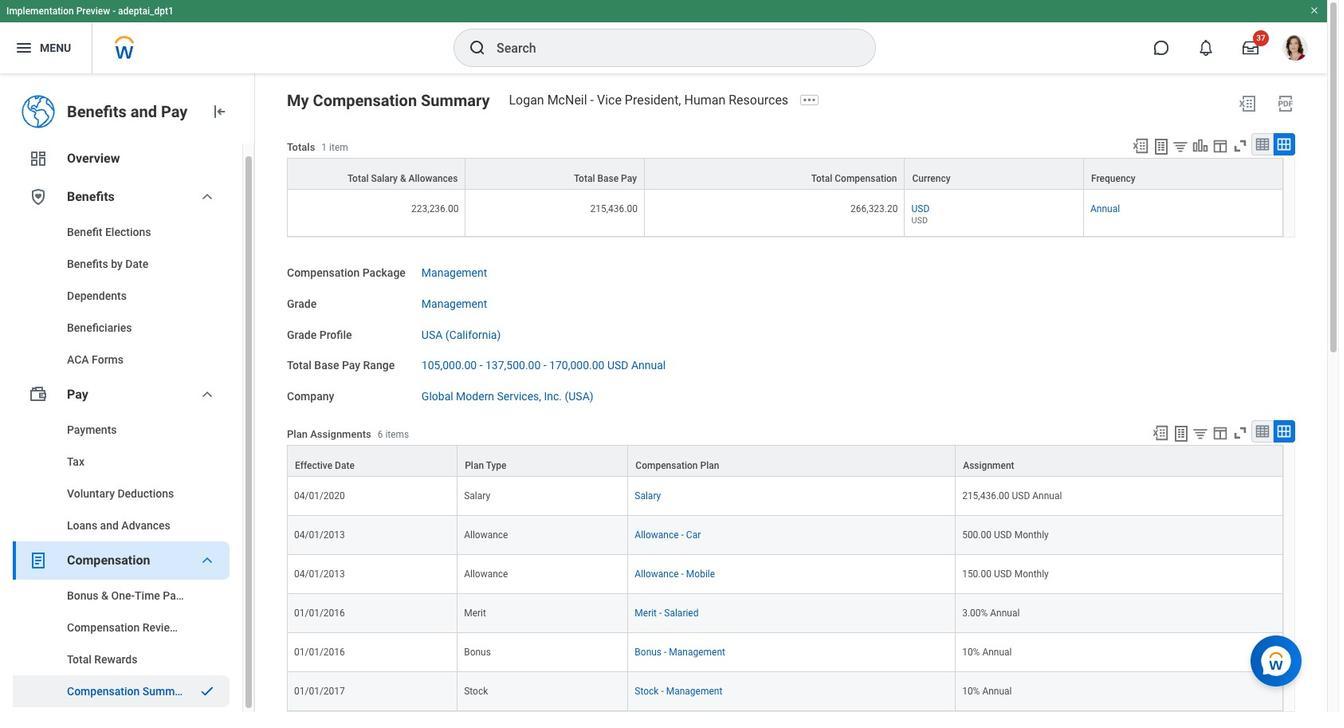 Task type: vqa. For each thing, say whether or not it's contained in the screenshot.
01/01/2017
yes



Task type: locate. For each thing, give the bounding box(es) containing it.
1 04/01/2013 from the top
[[294, 530, 345, 541]]

1 vertical spatial 04/01/2013
[[294, 569, 345, 580]]

01/01/2016
[[294, 608, 345, 619], [294, 647, 345, 658]]

1 vertical spatial benefits
[[67, 189, 115, 204]]

1 vertical spatial export to excel image
[[1153, 424, 1170, 442]]

215,436.00 for 215,436.00
[[591, 203, 638, 215]]

2 stock from the left
[[635, 686, 659, 697]]

2 chevron down small image from the top
[[198, 385, 217, 404]]

services,
[[497, 390, 542, 403]]

allowance - car
[[635, 530, 701, 541]]

- inside stock - management link
[[662, 686, 664, 697]]

5 row from the top
[[287, 516, 1284, 555]]

salary left allowances
[[371, 173, 398, 184]]

loans and advances
[[67, 519, 171, 532]]

1 horizontal spatial plan
[[465, 460, 484, 471]]

1 vertical spatial and
[[100, 519, 119, 532]]

benefit elections
[[67, 226, 151, 238]]

menu banner
[[0, 0, 1328, 73]]

0 horizontal spatial payments
[[67, 424, 117, 436]]

1 vertical spatial table image
[[1255, 423, 1271, 439]]

- down merit - salaried
[[664, 647, 667, 658]]

benefits for benefits by date
[[67, 258, 108, 270]]

10% for stock - management
[[963, 686, 981, 697]]

annual
[[1091, 203, 1121, 215], [632, 359, 666, 372], [1033, 491, 1063, 502], [991, 608, 1020, 619], [983, 647, 1013, 658], [983, 686, 1013, 697]]

pay inside dropdown button
[[67, 387, 88, 402]]

1 vertical spatial grade
[[287, 328, 317, 341]]

monthly down 500.00 usd monthly
[[1015, 569, 1049, 580]]

compensation up 266,323.20
[[835, 173, 898, 184]]

- inside allowance - mobile link
[[682, 569, 684, 580]]

0 horizontal spatial export to worksheets image
[[1153, 137, 1172, 156]]

3 row from the top
[[287, 445, 1284, 477]]

management link
[[422, 263, 488, 279], [422, 294, 488, 310]]

usd down usd link
[[912, 215, 928, 225]]

- down bonus - management
[[662, 686, 664, 697]]

0 vertical spatial base
[[598, 173, 619, 184]]

1 row from the top
[[287, 158, 1284, 190]]

toolbar for assignments
[[1145, 420, 1296, 445]]

plan for type
[[465, 460, 484, 471]]

37 button
[[1234, 30, 1270, 65]]

7 row from the top
[[287, 594, 1284, 633]]

check image
[[198, 684, 217, 700]]

and for benefits
[[131, 102, 157, 121]]

allowance
[[464, 530, 508, 541], [635, 530, 679, 541], [464, 569, 508, 580], [635, 569, 679, 580]]

salary inside popup button
[[371, 173, 398, 184]]

management link for compensation package
[[422, 263, 488, 279]]

compensation for compensation summary
[[67, 685, 140, 698]]

benefits up overview
[[67, 102, 127, 121]]

total for total base pay
[[574, 173, 595, 184]]

select to filter grid data image for assignments
[[1192, 425, 1210, 442]]

pay element
[[13, 414, 230, 542]]

compensation up salary link
[[636, 460, 698, 471]]

and inside "element"
[[131, 102, 157, 121]]

1 stock from the left
[[464, 686, 488, 697]]

logan
[[509, 93, 545, 108]]

0 horizontal spatial bonus
[[67, 589, 99, 602]]

merit for merit - salaried
[[635, 608, 657, 619]]

monthly
[[1015, 530, 1049, 541], [1015, 569, 1049, 580]]

1 horizontal spatial and
[[131, 102, 157, 121]]

0 horizontal spatial summary
[[143, 685, 190, 698]]

total base pay button
[[466, 159, 644, 189]]

0 vertical spatial summary
[[421, 91, 490, 110]]

1 benefits from the top
[[67, 102, 127, 121]]

pay for total base pay range
[[342, 359, 361, 372]]

base down vice
[[598, 173, 619, 184]]

2 01/01/2016 from the top
[[294, 647, 345, 658]]

benefits left the by
[[67, 258, 108, 270]]

(usa)
[[565, 390, 594, 403]]

chevron down small image
[[198, 187, 217, 207], [198, 385, 217, 404]]

0 horizontal spatial &
[[101, 589, 109, 602]]

table image left expand table image
[[1255, 136, 1271, 152]]

package
[[363, 267, 406, 279]]

& left allowances
[[400, 173, 406, 184]]

date inside benefits element
[[125, 258, 148, 270]]

chevron down small image for benefits
[[198, 187, 217, 207]]

stock - management
[[635, 686, 723, 697]]

0 horizontal spatial base
[[315, 359, 339, 372]]

- for 105,000.00 - 137,500.00 - 170,000.00 usd annual
[[480, 359, 483, 372]]

grade left profile
[[287, 328, 317, 341]]

1 table image from the top
[[1255, 136, 1271, 152]]

payments up "statement" at left bottom
[[163, 589, 213, 602]]

fullscreen image
[[1232, 424, 1250, 442]]

1 horizontal spatial stock
[[635, 686, 659, 697]]

0 horizontal spatial plan
[[287, 429, 308, 440]]

benefits up the benefit
[[67, 189, 115, 204]]

0 vertical spatial monthly
[[1015, 530, 1049, 541]]

bonus for bonus
[[464, 647, 491, 658]]

& left the one-
[[101, 589, 109, 602]]

1 vertical spatial base
[[315, 359, 339, 372]]

export to excel image left view printable version (pdf) icon
[[1239, 94, 1258, 113]]

2 merit from the left
[[635, 608, 657, 619]]

1 click to view/edit grid preferences image from the top
[[1212, 137, 1230, 155]]

aca
[[67, 353, 89, 366]]

base down grade profile
[[315, 359, 339, 372]]

toolbar
[[1125, 133, 1296, 158], [1145, 420, 1296, 445]]

total for total compensation
[[812, 173, 833, 184]]

effective
[[295, 460, 333, 471]]

0 vertical spatial select to filter grid data image
[[1172, 138, 1190, 155]]

compensation summary link
[[13, 676, 230, 707]]

0 vertical spatial 04/01/2013
[[294, 530, 345, 541]]

1 01/01/2016 from the top
[[294, 608, 345, 619]]

01/01/2016 for merit
[[294, 608, 345, 619]]

dependents link
[[13, 280, 230, 312]]

salaried
[[665, 608, 699, 619]]

total inside popup button
[[812, 173, 833, 184]]

1 vertical spatial 10% annual
[[963, 686, 1013, 697]]

0 vertical spatial toolbar
[[1125, 133, 1296, 158]]

1 horizontal spatial 215,436.00
[[963, 491, 1010, 502]]

0 horizontal spatial stock
[[464, 686, 488, 697]]

benefits and pay
[[67, 102, 188, 121]]

grade up grade profile
[[287, 297, 317, 310]]

loans
[[67, 519, 97, 532]]

view printable version (pdf) image
[[1277, 94, 1296, 113]]

total rewards
[[67, 653, 138, 666]]

inc.
[[544, 390, 562, 403]]

mobile
[[687, 569, 716, 580]]

2 vertical spatial benefits
[[67, 258, 108, 270]]

loans and advances link
[[13, 510, 230, 542]]

1 monthly from the top
[[1015, 530, 1049, 541]]

1 vertical spatial date
[[335, 460, 355, 471]]

allowance - car link
[[635, 526, 701, 541]]

10% for bonus - management
[[963, 647, 981, 658]]

0 vertical spatial chevron down small image
[[198, 187, 217, 207]]

inbox large image
[[1243, 40, 1259, 56]]

0 horizontal spatial date
[[125, 258, 148, 270]]

0 horizontal spatial salary
[[371, 173, 398, 184]]

row containing 04/01/2020
[[287, 477, 1284, 516]]

and up overview link
[[131, 102, 157, 121]]

compensation down loans and advances
[[67, 553, 150, 568]]

stock for stock - management
[[635, 686, 659, 697]]

profile
[[320, 328, 352, 341]]

1 management link from the top
[[422, 263, 488, 279]]

benefits by date
[[67, 258, 148, 270]]

benefits for benefits and pay
[[67, 102, 127, 121]]

215,436.00 down total base pay
[[591, 203, 638, 215]]

implementation preview -   adeptai_dpt1
[[6, 6, 174, 17]]

export to excel image
[[1239, 94, 1258, 113], [1153, 424, 1170, 442]]

compensation down the total rewards
[[67, 685, 140, 698]]

monthly down 215,436.00 usd annual at right
[[1015, 530, 1049, 541]]

0 vertical spatial management link
[[422, 263, 488, 279]]

bonus & one-time payments
[[67, 589, 213, 602]]

bonus inside "link"
[[67, 589, 99, 602]]

export to excel image up assignment popup button
[[1153, 424, 1170, 442]]

total for total base pay range
[[287, 359, 312, 372]]

vice
[[597, 93, 622, 108]]

document alt image
[[29, 551, 48, 570]]

human
[[685, 93, 726, 108]]

9 row from the top
[[287, 672, 1284, 711]]

compensation package
[[287, 267, 406, 279]]

- inside bonus - management link
[[664, 647, 667, 658]]

and right 'loans'
[[100, 519, 119, 532]]

statement
[[181, 621, 233, 634]]

2 04/01/2013 from the top
[[294, 569, 345, 580]]

benefits inside dropdown button
[[67, 189, 115, 204]]

plan for assignments
[[287, 429, 308, 440]]

row containing total salary & allowances
[[287, 158, 1284, 190]]

compensation left package at the left top
[[287, 267, 360, 279]]

payments
[[67, 424, 117, 436], [163, 589, 213, 602]]

- up "modern" in the bottom left of the page
[[480, 359, 483, 372]]

logan mcneil - vice president, human resources element
[[509, 93, 799, 108]]

plan up car
[[701, 460, 720, 471]]

0 vertical spatial 10% annual
[[963, 647, 1013, 658]]

0 horizontal spatial 215,436.00
[[591, 203, 638, 215]]

select to filter grid data image
[[1172, 138, 1190, 155], [1192, 425, 1210, 442]]

search image
[[468, 38, 487, 57]]

chevron down small image inside pay dropdown button
[[198, 385, 217, 404]]

payments up tax
[[67, 424, 117, 436]]

1 10% annual from the top
[[963, 647, 1013, 658]]

and for loans
[[100, 519, 119, 532]]

frequency
[[1092, 173, 1136, 184]]

total base pay range
[[287, 359, 395, 372]]

2 benefits from the top
[[67, 189, 115, 204]]

0 vertical spatial payments
[[67, 424, 117, 436]]

10% annual for bonus - management
[[963, 647, 1013, 658]]

1 vertical spatial chevron down small image
[[198, 385, 217, 404]]

04/01/2013 for 150.00 usd monthly
[[294, 569, 345, 580]]

total salary & allowances
[[348, 173, 458, 184]]

0 vertical spatial export to excel image
[[1239, 94, 1258, 113]]

total
[[348, 173, 369, 184], [574, 173, 595, 184], [812, 173, 833, 184], [287, 359, 312, 372], [67, 653, 92, 666]]

- left car
[[682, 530, 684, 541]]

0 vertical spatial and
[[131, 102, 157, 121]]

table image left expand table icon
[[1255, 423, 1271, 439]]

export to worksheets image left fullscreen image
[[1172, 424, 1192, 443]]

date right the by
[[125, 258, 148, 270]]

compensation plan
[[636, 460, 720, 471]]

salary down plan type
[[464, 491, 491, 502]]

payments link
[[13, 414, 230, 446]]

6
[[378, 429, 383, 440]]

- left "mobile"
[[682, 569, 684, 580]]

- for allowance - car
[[682, 530, 684, 541]]

1 vertical spatial summary
[[143, 685, 190, 698]]

0 vertical spatial export to worksheets image
[[1153, 137, 1172, 156]]

4 row from the top
[[287, 477, 1284, 516]]

bonus
[[67, 589, 99, 602], [464, 647, 491, 658], [635, 647, 662, 658]]

1 horizontal spatial export to worksheets image
[[1172, 424, 1192, 443]]

2 grade from the top
[[287, 328, 317, 341]]

pay inside "element"
[[161, 102, 188, 121]]

stock for stock
[[464, 686, 488, 697]]

and inside "link"
[[100, 519, 119, 532]]

2 monthly from the top
[[1015, 569, 1049, 580]]

click to view/edit grid preferences image
[[1212, 137, 1230, 155], [1212, 424, 1230, 442]]

1 10% from the top
[[963, 647, 981, 658]]

0 horizontal spatial and
[[100, 519, 119, 532]]

1 vertical spatial monthly
[[1015, 569, 1049, 580]]

04/01/2013
[[294, 530, 345, 541], [294, 569, 345, 580]]

compensation review statement
[[67, 621, 233, 634]]

1 horizontal spatial export to excel image
[[1239, 94, 1258, 113]]

merit
[[464, 608, 486, 619], [635, 608, 657, 619]]

summary left check image
[[143, 685, 190, 698]]

voluntary deductions link
[[13, 478, 230, 510]]

click to view/edit grid preferences image left fullscreen icon at the top right
[[1212, 137, 1230, 155]]

assignment
[[964, 460, 1015, 471]]

0 vertical spatial date
[[125, 258, 148, 270]]

base for total base pay
[[598, 173, 619, 184]]

compensation inside popup button
[[636, 460, 698, 471]]

8 row from the top
[[287, 633, 1284, 672]]

0 horizontal spatial merit
[[464, 608, 486, 619]]

- left vice
[[591, 93, 594, 108]]

summary down search icon
[[421, 91, 490, 110]]

expand/collapse chart image
[[1192, 137, 1210, 155]]

one-
[[111, 589, 135, 602]]

1 vertical spatial toolbar
[[1145, 420, 1296, 445]]

0 horizontal spatial select to filter grid data image
[[1172, 138, 1190, 155]]

0 vertical spatial table image
[[1255, 136, 1271, 152]]

215,436.00
[[591, 203, 638, 215], [963, 491, 1010, 502]]

1 horizontal spatial salary
[[464, 491, 491, 502]]

0 horizontal spatial export to excel image
[[1153, 424, 1170, 442]]

plan left type
[[465, 460, 484, 471]]

1 grade from the top
[[287, 297, 317, 310]]

2 horizontal spatial bonus
[[635, 647, 662, 658]]

1 vertical spatial management link
[[422, 294, 488, 310]]

1 vertical spatial &
[[101, 589, 109, 602]]

allowance - mobile link
[[635, 565, 716, 580]]

total compensation button
[[645, 159, 905, 189]]

2 10% annual from the top
[[963, 686, 1013, 697]]

export to excel image for my compensation summary
[[1239, 94, 1258, 113]]

range
[[363, 359, 395, 372]]

grade profile
[[287, 328, 352, 341]]

transformation import image
[[210, 102, 229, 121]]

1 vertical spatial click to view/edit grid preferences image
[[1212, 424, 1230, 442]]

date
[[125, 258, 148, 270], [335, 460, 355, 471]]

- inside allowance - car link
[[682, 530, 684, 541]]

benefits inside "element"
[[67, 102, 127, 121]]

1 merit from the left
[[464, 608, 486, 619]]

summary
[[421, 91, 490, 110], [143, 685, 190, 698]]

expand table image
[[1277, 423, 1293, 439]]

3 benefits from the top
[[67, 258, 108, 270]]

export to excel image for plan assignments
[[1153, 424, 1170, 442]]

compensation inside "dropdown button"
[[67, 553, 150, 568]]

- up inc.
[[544, 359, 547, 372]]

1 vertical spatial export to worksheets image
[[1172, 424, 1192, 443]]

0 vertical spatial &
[[400, 173, 406, 184]]

totals 1 item
[[287, 141, 348, 153]]

- left salaried on the bottom
[[660, 608, 662, 619]]

tax
[[67, 455, 85, 468]]

benefits for benefits
[[67, 189, 115, 204]]

1 horizontal spatial select to filter grid data image
[[1192, 425, 1210, 442]]

notifications large image
[[1199, 40, 1215, 56]]

3.00%
[[963, 608, 988, 619]]

total base pay
[[574, 173, 637, 184]]

0 vertical spatial click to view/edit grid preferences image
[[1212, 137, 1230, 155]]

500.00
[[963, 530, 992, 541]]

export to worksheets image
[[1153, 137, 1172, 156], [1172, 424, 1192, 443]]

0 vertical spatial 215,436.00
[[591, 203, 638, 215]]

1 horizontal spatial date
[[335, 460, 355, 471]]

navigation pane region
[[0, 73, 255, 712]]

total for total rewards
[[67, 653, 92, 666]]

pay for total base pay
[[621, 173, 637, 184]]

export to worksheets image right export to excel image
[[1153, 137, 1172, 156]]

click to view/edit grid preferences image left fullscreen image
[[1212, 424, 1230, 442]]

select to filter grid data image left 'expand/collapse chart' 'image'
[[1172, 138, 1190, 155]]

1 vertical spatial payments
[[163, 589, 213, 602]]

pay inside popup button
[[621, 173, 637, 184]]

chevron down small image inside benefits dropdown button
[[198, 187, 217, 207]]

1 vertical spatial 215,436.00
[[963, 491, 1010, 502]]

close environment banner image
[[1310, 6, 1320, 15]]

0 vertical spatial grade
[[287, 297, 317, 310]]

1 horizontal spatial &
[[400, 173, 406, 184]]

2 table image from the top
[[1255, 423, 1271, 439]]

advances
[[122, 519, 171, 532]]

2 row from the top
[[287, 190, 1284, 237]]

(california)
[[446, 328, 501, 341]]

benefit elections link
[[13, 216, 230, 248]]

2 management link from the top
[[422, 294, 488, 310]]

0 vertical spatial benefits
[[67, 102, 127, 121]]

expand table image
[[1277, 136, 1293, 152]]

1 horizontal spatial base
[[598, 173, 619, 184]]

- inside menu 'banner'
[[113, 6, 116, 17]]

total inside compensation element
[[67, 653, 92, 666]]

export to worksheets image for 1
[[1153, 137, 1172, 156]]

105,000.00 - 137,500.00 - 170,000.00 usd annual
[[422, 359, 666, 372]]

compensation up the total rewards
[[67, 621, 140, 634]]

select to filter grid data image left fullscreen image
[[1192, 425, 1210, 442]]

salary down compensation plan
[[635, 491, 661, 502]]

10% annual
[[963, 647, 1013, 658], [963, 686, 1013, 697]]

10%
[[963, 647, 981, 658], [963, 686, 981, 697]]

benefits image
[[29, 187, 48, 207]]

1 horizontal spatial merit
[[635, 608, 657, 619]]

compensation element
[[13, 580, 233, 707]]

row
[[287, 158, 1284, 190], [287, 190, 1284, 237], [287, 445, 1284, 477], [287, 477, 1284, 516], [287, 516, 1284, 555], [287, 555, 1284, 594], [287, 594, 1284, 633], [287, 633, 1284, 672], [287, 672, 1284, 711]]

plan up effective
[[287, 429, 308, 440]]

1 chevron down small image from the top
[[198, 187, 217, 207]]

stock
[[464, 686, 488, 697], [635, 686, 659, 697]]

forms
[[92, 353, 124, 366]]

items
[[386, 429, 409, 440]]

- right preview
[[113, 6, 116, 17]]

date right effective
[[335, 460, 355, 471]]

1 vertical spatial 01/01/2016
[[294, 647, 345, 658]]

dependents
[[67, 290, 127, 302]]

1 horizontal spatial payments
[[163, 589, 213, 602]]

0 vertical spatial 10%
[[963, 647, 981, 658]]

1 vertical spatial 10%
[[963, 686, 981, 697]]

grade
[[287, 297, 317, 310], [287, 328, 317, 341]]

usa (california)
[[422, 328, 501, 341]]

6 row from the top
[[287, 555, 1284, 594]]

0 vertical spatial 01/01/2016
[[294, 608, 345, 619]]

1 vertical spatial select to filter grid data image
[[1192, 425, 1210, 442]]

- inside merit - salaried link
[[660, 608, 662, 619]]

base inside popup button
[[598, 173, 619, 184]]

elections
[[105, 226, 151, 238]]

table image
[[1255, 136, 1271, 152], [1255, 423, 1271, 439]]

- for merit - salaried
[[660, 608, 662, 619]]

& inside popup button
[[400, 173, 406, 184]]

215,436.00 down assignment
[[963, 491, 1010, 502]]

1 horizontal spatial bonus
[[464, 647, 491, 658]]

2 10% from the top
[[963, 686, 981, 697]]



Task type: describe. For each thing, give the bounding box(es) containing it.
223,236.00
[[412, 203, 459, 215]]

time
[[135, 589, 160, 602]]

2 click to view/edit grid preferences image from the top
[[1212, 424, 1230, 442]]

266,323.20
[[851, 203, 899, 215]]

chevron down small image for pay
[[198, 385, 217, 404]]

overview link
[[13, 140, 230, 178]]

compensation summary
[[67, 685, 190, 698]]

aca forms link
[[13, 344, 230, 376]]

compensation for compensation
[[67, 553, 150, 568]]

- for bonus - management
[[664, 647, 667, 658]]

assignment button
[[956, 446, 1283, 476]]

management link for grade
[[422, 294, 488, 310]]

select to filter grid data image for 1
[[1172, 138, 1190, 155]]

benefits button
[[13, 178, 230, 216]]

deductions
[[118, 487, 174, 500]]

2 horizontal spatial salary
[[635, 491, 661, 502]]

effective date
[[295, 460, 355, 471]]

- for stock - management
[[662, 686, 664, 697]]

allowance - mobile
[[635, 569, 716, 580]]

global modern services, inc. (usa) link
[[422, 387, 594, 403]]

merit - salaried link
[[635, 605, 699, 619]]

- for allowance - mobile
[[682, 569, 684, 580]]

resources
[[729, 93, 789, 108]]

table image for expand table image
[[1255, 136, 1271, 152]]

10% annual for stock - management
[[963, 686, 1013, 697]]

bonus & one-time payments link
[[13, 580, 230, 612]]

monthly for 150.00 usd monthly
[[1015, 569, 1049, 580]]

allowances
[[409, 173, 458, 184]]

frequency button
[[1085, 159, 1283, 189]]

justify image
[[14, 38, 33, 57]]

grade for grade profile
[[287, 328, 317, 341]]

fullscreen image
[[1232, 137, 1250, 155]]

summary inside compensation element
[[143, 685, 190, 698]]

global modern services, inc. (usa)
[[422, 390, 594, 403]]

merit - salaried
[[635, 608, 699, 619]]

pay for benefits and pay
[[161, 102, 188, 121]]

usa (california) link
[[422, 325, 501, 341]]

137,500.00
[[486, 359, 541, 372]]

3.00% annual
[[963, 608, 1020, 619]]

payments inside pay element
[[67, 424, 117, 436]]

chevron down small image
[[198, 551, 217, 570]]

export to excel image
[[1133, 137, 1150, 155]]

benefit
[[67, 226, 102, 238]]

plan assignments 6 items
[[287, 429, 409, 440]]

review
[[143, 621, 178, 634]]

& inside "link"
[[101, 589, 109, 602]]

pay button
[[13, 376, 230, 414]]

usd right 170,000.00
[[608, 359, 629, 372]]

usd link
[[912, 200, 930, 215]]

04/01/2020
[[294, 491, 345, 502]]

benefits element
[[13, 216, 230, 376]]

president,
[[625, 93, 682, 108]]

bonus for bonus & one-time payments
[[67, 589, 99, 602]]

monthly for 500.00 usd monthly
[[1015, 530, 1049, 541]]

usd right 500.00
[[995, 530, 1013, 541]]

row containing 223,236.00
[[287, 190, 1284, 237]]

215,436.00 usd annual
[[963, 491, 1063, 502]]

bonus for bonus - management
[[635, 647, 662, 658]]

215,436.00 for 215,436.00 usd annual
[[963, 491, 1010, 502]]

currency
[[913, 173, 951, 184]]

compensation for compensation review statement
[[67, 621, 140, 634]]

menu
[[40, 41, 71, 54]]

profile logan mcneil image
[[1283, 35, 1309, 64]]

implementation
[[6, 6, 74, 17]]

my compensation summary
[[287, 91, 490, 110]]

company
[[287, 390, 334, 403]]

Search Workday  search field
[[497, 30, 843, 65]]

compensation review statement link
[[13, 612, 233, 644]]

compensation plan button
[[629, 446, 956, 476]]

aca forms
[[67, 353, 124, 366]]

37
[[1257, 33, 1266, 42]]

usa
[[422, 328, 443, 341]]

item
[[329, 142, 348, 153]]

menu button
[[0, 22, 92, 73]]

tax link
[[13, 446, 230, 478]]

1 horizontal spatial summary
[[421, 91, 490, 110]]

assignments
[[310, 429, 371, 440]]

logan mcneil - vice president, human resources
[[509, 93, 789, 108]]

total for total salary & allowances
[[348, 173, 369, 184]]

global
[[422, 390, 454, 403]]

preview
[[76, 6, 110, 17]]

mcneil
[[548, 93, 588, 108]]

1
[[322, 142, 327, 153]]

salary link
[[635, 487, 661, 502]]

export to worksheets image for assignments
[[1172, 424, 1192, 443]]

row containing 01/01/2017
[[287, 672, 1284, 711]]

base for total base pay range
[[315, 359, 339, 372]]

2 horizontal spatial plan
[[701, 460, 720, 471]]

beneficiaries
[[67, 321, 132, 334]]

compensation button
[[13, 542, 230, 580]]

dashboard image
[[29, 149, 48, 168]]

task pay image
[[29, 385, 48, 404]]

compensation inside popup button
[[835, 173, 898, 184]]

105,000.00 - 137,500.00 - 170,000.00 usd annual link
[[422, 356, 666, 372]]

adeptai_dpt1
[[118, 6, 174, 17]]

plan type button
[[458, 446, 628, 476]]

01/01/2016 for bonus
[[294, 647, 345, 658]]

currency button
[[906, 159, 1084, 189]]

merit for merit
[[464, 608, 486, 619]]

compensation for compensation package
[[287, 267, 360, 279]]

compensation for compensation plan
[[636, 460, 698, 471]]

usd up 500.00 usd monthly
[[1013, 491, 1031, 502]]

grade for grade
[[287, 297, 317, 310]]

total compensation
[[812, 173, 898, 184]]

overview
[[67, 151, 120, 166]]

rewards
[[94, 653, 138, 666]]

stock - management link
[[635, 683, 723, 697]]

row containing effective date
[[287, 445, 1284, 477]]

table image for expand table icon
[[1255, 423, 1271, 439]]

total salary & allowances button
[[288, 159, 465, 189]]

150.00
[[963, 569, 992, 580]]

usd down currency
[[912, 203, 930, 215]]

annual link
[[1091, 200, 1121, 215]]

my
[[287, 91, 309, 110]]

payments inside "link"
[[163, 589, 213, 602]]

benefits and pay element
[[67, 100, 197, 123]]

toolbar for 1
[[1125, 133, 1296, 158]]

bonus - management
[[635, 647, 726, 658]]

date inside popup button
[[335, 460, 355, 471]]

plan type
[[465, 460, 507, 471]]

car
[[687, 530, 701, 541]]

04/01/2013 for 500.00 usd monthly
[[294, 530, 345, 541]]

totals
[[287, 141, 315, 153]]

beneficiaries link
[[13, 312, 230, 344]]

500.00 usd monthly
[[963, 530, 1049, 541]]

compensation up item
[[313, 91, 417, 110]]

usd right 150.00
[[995, 569, 1013, 580]]

bonus - management link
[[635, 644, 726, 658]]

effective date button
[[288, 446, 457, 476]]



